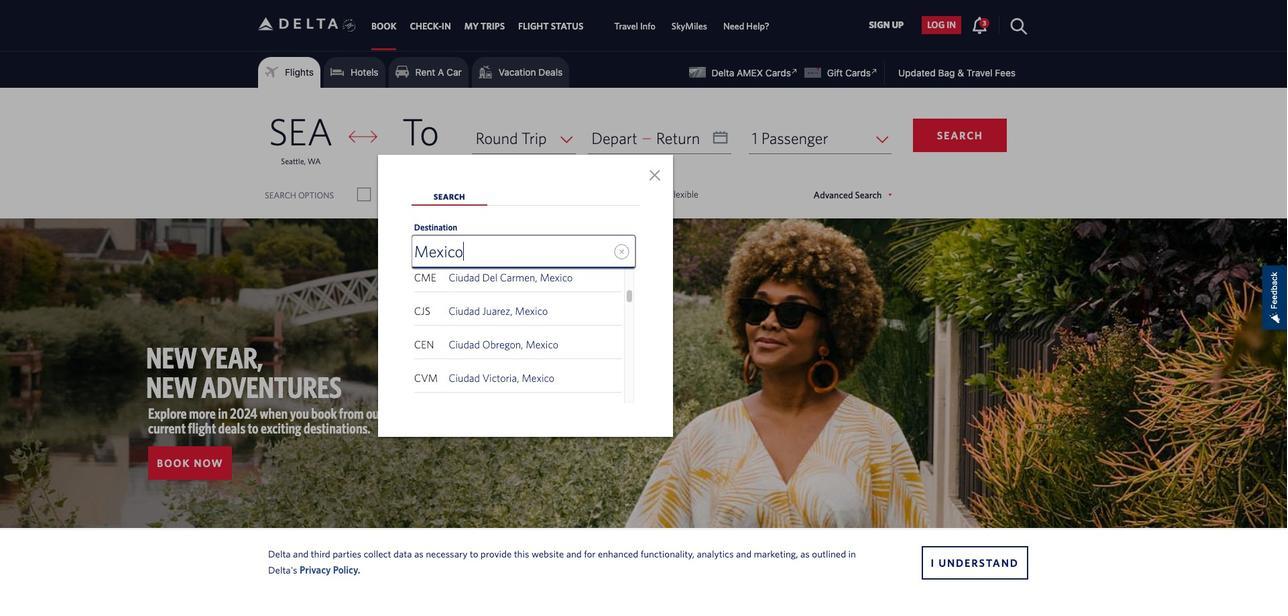 Task type: describe. For each thing, give the bounding box(es) containing it.
sea seattle, wa
[[269, 109, 333, 166]]

hotels
[[351, 66, 379, 78]]

book now link
[[148, 447, 232, 480]]

deals
[[218, 420, 246, 437]]

vacation deals link
[[479, 62, 563, 83]]

privacy policy.
[[300, 564, 361, 576]]

info
[[641, 21, 656, 32]]

sign
[[869, 20, 891, 30]]

shop
[[379, 189, 399, 200]]

are
[[657, 189, 669, 200]]

trips
[[481, 21, 505, 32]]

search link
[[412, 188, 488, 206]]

flights link
[[265, 62, 314, 83]]

2 cards from the left
[[846, 67, 871, 78]]

status
[[551, 21, 584, 32]]

need help? link
[[724, 14, 770, 38]]

ciudad for ciudad juarez, mexico
[[449, 305, 480, 317]]

sign up
[[869, 20, 904, 30]]

in inside delta and third parties collect data as necessary to provide this website and for enhanced functionality, analytics and marketing, as outlined in delta's
[[849, 548, 857, 560]]

to inside explore more in 2024 when you book from our current flight deals to exciting destinations.
[[248, 420, 259, 437]]

search for search options
[[265, 190, 296, 200]]

delta air lines image
[[258, 3, 339, 45]]

travel inside tab list
[[615, 21, 639, 32]]

bag
[[939, 67, 956, 78]]

analytics
[[697, 548, 734, 560]]

seattle,
[[281, 156, 306, 166]]

adventures
[[201, 370, 342, 405]]

i
[[931, 557, 936, 569]]

explore
[[148, 405, 187, 422]]

cme
[[414, 272, 437, 284]]

year,
[[201, 341, 263, 375]]

my
[[619, 189, 632, 200]]

marketing,
[[754, 548, 799, 560]]

provide
[[481, 548, 512, 560]]

search button
[[914, 119, 1008, 152]]

obregon,
[[483, 339, 524, 351]]

deals
[[539, 66, 563, 78]]

need
[[724, 21, 745, 32]]

dates
[[634, 189, 655, 200]]

1 cards from the left
[[766, 67, 791, 78]]

destinations.
[[304, 420, 371, 437]]

travel info
[[615, 21, 656, 32]]

&
[[958, 67, 965, 78]]

new year, new adventures
[[146, 341, 342, 405]]

when
[[260, 405, 288, 422]]

delta for delta and third parties collect data as necessary to provide this website and for enhanced functionality, analytics and marketing, as outlined in delta's
[[268, 548, 291, 560]]

victoria,
[[483, 372, 520, 384]]

ciudad del carmen, mexico
[[449, 272, 573, 284]]

explore more in 2024 when you book from our current flight deals to exciting destinations.
[[148, 405, 384, 437]]

need help?
[[724, 21, 770, 32]]

tab list containing book
[[365, 0, 778, 51]]

updated bag & travel fees
[[899, 67, 1016, 78]]

book for book
[[372, 21, 397, 32]]

for
[[584, 548, 596, 560]]

cjs
[[414, 305, 431, 317]]

destination
[[414, 223, 458, 233]]

ciudad victoria, mexico
[[449, 372, 555, 384]]

to
[[403, 109, 439, 153]]

privacy policy. link
[[300, 564, 361, 576]]

options
[[298, 190, 334, 200]]

del
[[483, 272, 498, 284]]

policy.
[[333, 564, 361, 576]]

i understand button
[[922, 546, 1029, 580]]

exciting
[[261, 420, 302, 437]]

updated
[[899, 67, 936, 78]]

rent a car link
[[396, 62, 462, 83]]

to inside delta and third parties collect data as necessary to provide this website and for enhanced functionality, analytics and marketing, as outlined in delta's
[[470, 548, 479, 560]]

car
[[447, 66, 462, 78]]

check-in link
[[410, 14, 451, 38]]

1 horizontal spatial travel
[[967, 67, 993, 78]]

collect
[[364, 548, 391, 560]]

mexico right carmen,
[[540, 272, 573, 284]]

carmen,
[[500, 272, 538, 284]]

from
[[339, 405, 364, 422]]

cvm
[[414, 372, 438, 384]]

i understand
[[931, 557, 1019, 569]]

cen
[[414, 339, 434, 351]]

updated bag & travel fees link
[[885, 67, 1016, 78]]

2 as from the left
[[801, 548, 810, 560]]

gift
[[828, 67, 843, 78]]

check-in
[[410, 21, 451, 32]]

delta's
[[268, 564, 298, 576]]

mexico for ciudad obregon, mexico
[[526, 339, 559, 351]]

Shop with Miles checkbox
[[358, 188, 370, 201]]

flexible
[[671, 189, 699, 200]]

outlined
[[813, 548, 847, 560]]

in inside explore more in 2024 when you book from our current flight deals to exciting destinations.
[[218, 405, 228, 422]]

understand
[[939, 557, 1019, 569]]



Task type: vqa. For each thing, say whether or not it's contained in the screenshot.


Task type: locate. For each thing, give the bounding box(es) containing it.
1 as from the left
[[414, 548, 424, 560]]

in right log
[[947, 20, 957, 30]]

up
[[892, 20, 904, 30]]

0 horizontal spatial book
[[157, 457, 191, 470]]

functionality,
[[641, 548, 695, 560]]

0 horizontal spatial delta
[[268, 548, 291, 560]]

third
[[311, 548, 331, 560]]

travel
[[615, 21, 639, 32], [967, 67, 993, 78]]

ciudad left del
[[449, 272, 480, 284]]

sign up link
[[864, 16, 910, 34]]

1 horizontal spatial in
[[849, 548, 857, 560]]

data
[[394, 548, 412, 560]]

my trips link
[[465, 14, 505, 38]]

3
[[983, 19, 987, 27]]

gift cards link
[[805, 67, 871, 78]]

and
[[293, 548, 309, 560], [567, 548, 582, 560], [737, 548, 752, 560]]

4 ciudad from the top
[[449, 372, 480, 384]]

delta for delta amex cards
[[712, 67, 735, 78]]

1 and from the left
[[293, 548, 309, 560]]

delta inside delta and third parties collect data as necessary to provide this website and for enhanced functionality, analytics and marketing, as outlined in delta's
[[268, 548, 291, 560]]

travel right &
[[967, 67, 993, 78]]

2 new from the top
[[146, 370, 197, 405]]

parties
[[333, 548, 362, 560]]

mexico
[[540, 272, 573, 284], [515, 305, 548, 317], [526, 339, 559, 351], [522, 372, 555, 384]]

ciudad left obregon,
[[449, 339, 480, 351]]

this
[[514, 548, 530, 560]]

delta amex cards
[[712, 67, 791, 78]]

ciudad for ciudad victoria, mexico
[[449, 372, 480, 384]]

book for book now
[[157, 457, 191, 470]]

cards
[[766, 67, 791, 78], [846, 67, 871, 78]]

to right deals
[[248, 420, 259, 437]]

rent a car
[[416, 66, 462, 78]]

more
[[189, 405, 216, 422]]

cards right amex on the right top
[[766, 67, 791, 78]]

and left third
[[293, 548, 309, 560]]

2 horizontal spatial in
[[947, 20, 957, 30]]

search inside button
[[938, 129, 984, 142]]

and left for
[[567, 548, 582, 560]]

3 link
[[972, 16, 990, 33]]

now
[[194, 457, 224, 470]]

0 horizontal spatial and
[[293, 548, 309, 560]]

0 horizontal spatial search
[[265, 190, 296, 200]]

search down &
[[938, 129, 984, 142]]

gift cards
[[828, 67, 871, 78]]

as
[[414, 548, 424, 560], [801, 548, 810, 560]]

flight status
[[519, 21, 584, 32]]

0 horizontal spatial cards
[[766, 67, 791, 78]]

a
[[438, 66, 444, 78]]

explore more in 2024 when you book from our current flight deals to exciting destinations. link
[[148, 405, 384, 437]]

1 horizontal spatial cards
[[846, 67, 871, 78]]

log
[[928, 20, 945, 30]]

ciudad for ciudad del carmen, mexico
[[449, 272, 480, 284]]

mexico right 'juarez,'
[[515, 305, 548, 317]]

1 horizontal spatial book
[[372, 21, 397, 32]]

None text field
[[588, 123, 732, 154]]

in inside button
[[947, 20, 957, 30]]

2 horizontal spatial and
[[737, 548, 752, 560]]

1 horizontal spatial to
[[470, 548, 479, 560]]

2 ciudad from the top
[[449, 305, 480, 317]]

travel info link
[[615, 14, 656, 38]]

2 and from the left
[[567, 548, 582, 560]]

in
[[442, 21, 451, 32]]

0 horizontal spatial to
[[248, 420, 259, 437]]

ciudad obregon, mexico
[[449, 339, 559, 351]]

search for search button
[[938, 129, 984, 142]]

1 horizontal spatial delta
[[712, 67, 735, 78]]

hotels link
[[331, 62, 379, 83]]

0 vertical spatial delta
[[712, 67, 735, 78]]

1 horizontal spatial as
[[801, 548, 810, 560]]

​
[[464, 188, 467, 200]]

0 vertical spatial tab list
[[365, 0, 778, 51]]

0 vertical spatial travel
[[615, 21, 639, 32]]

1 ciudad from the top
[[449, 272, 480, 284]]

1 vertical spatial to
[[470, 548, 479, 560]]

delta left amex on the right top
[[712, 67, 735, 78]]

with
[[401, 189, 418, 200]]

necessary
[[426, 548, 468, 560]]

tab list
[[365, 0, 778, 51], [412, 188, 640, 404]]

1 horizontal spatial search
[[434, 192, 466, 201]]

1 vertical spatial in
[[218, 405, 228, 422]]

ciudad juarez, mexico
[[449, 305, 548, 317]]

in right outlined
[[849, 548, 857, 560]]

new
[[146, 341, 197, 375], [146, 370, 197, 405]]

as right the data
[[414, 548, 424, 560]]

book link
[[372, 14, 397, 38]]

book now
[[157, 457, 224, 470]]

flight
[[519, 21, 549, 32]]

travel left 'info'
[[615, 21, 639, 32]]

vacation deals
[[499, 66, 563, 78]]

search up destination
[[434, 192, 466, 201]]

miles
[[420, 189, 441, 200]]

ciudad
[[449, 272, 480, 284], [449, 305, 480, 317], [449, 339, 480, 351], [449, 372, 480, 384]]

to link
[[378, 109, 464, 166]]

0 vertical spatial in
[[947, 20, 957, 30]]

ciudad left victoria,
[[449, 372, 480, 384]]

privacy
[[300, 564, 331, 576]]

ciudad left 'juarez,'
[[449, 305, 480, 317]]

flight status link
[[519, 14, 584, 38]]

log in
[[928, 20, 957, 30]]

2 vertical spatial in
[[849, 548, 857, 560]]

website
[[532, 548, 564, 560]]

mexico for ciudad juarez, mexico
[[515, 305, 548, 317]]

book right skyteam image
[[372, 21, 397, 32]]

1 vertical spatial travel
[[967, 67, 993, 78]]

1 vertical spatial book
[[157, 457, 191, 470]]

tab list containing cme
[[412, 188, 640, 404]]

1 vertical spatial delta
[[268, 548, 291, 560]]

delta
[[712, 67, 735, 78], [268, 548, 291, 560]]

amex
[[737, 67, 763, 78]]

enhanced
[[598, 548, 639, 560]]

to
[[248, 420, 259, 437], [470, 548, 479, 560]]

0 horizontal spatial travel
[[615, 21, 639, 32]]

skymiles
[[672, 21, 708, 32]]

as left outlined
[[801, 548, 810, 560]]

2024
[[230, 405, 258, 422]]

1 new from the top
[[146, 341, 197, 375]]

to left the provide
[[470, 548, 479, 560]]

rent
[[416, 66, 435, 78]]

0 vertical spatial book
[[372, 21, 397, 32]]

you
[[290, 405, 309, 422]]

book tab panel
[[0, 88, 1288, 219]]

my trips
[[465, 21, 505, 32]]

check-
[[410, 21, 442, 32]]

Destination text field
[[413, 236, 635, 268]]

help?
[[747, 21, 770, 32]]

skymiles link
[[672, 14, 708, 38]]

delta amex cards link
[[689, 67, 791, 78]]

search inside tab list
[[434, 192, 466, 201]]

delta up delta's
[[268, 548, 291, 560]]

my dates are flexible
[[619, 189, 699, 200]]

cards right gift
[[846, 67, 871, 78]]

book
[[311, 405, 337, 422]]

0 horizontal spatial as
[[414, 548, 424, 560]]

mexico right victoria,
[[522, 372, 555, 384]]

vacation
[[499, 66, 536, 78]]

0 vertical spatial to
[[248, 420, 259, 437]]

2 horizontal spatial search
[[938, 129, 984, 142]]

in right more
[[218, 405, 228, 422]]

3 and from the left
[[737, 548, 752, 560]]

search left options
[[265, 190, 296, 200]]

book left now
[[157, 457, 191, 470]]

flight
[[188, 420, 216, 437]]

3 ciudad from the top
[[449, 339, 480, 351]]

skyteam image
[[343, 5, 356, 46]]

and right analytics
[[737, 548, 752, 560]]

book inside tab list
[[372, 21, 397, 32]]

sea
[[269, 109, 333, 153]]

1 vertical spatial tab list
[[412, 188, 640, 404]]

fees
[[996, 67, 1016, 78]]

mexico right obregon,
[[526, 339, 559, 351]]

delta and third parties collect data as necessary to provide this website and for enhanced functionality, analytics and marketing, as outlined in delta's
[[268, 548, 857, 576]]

none text field inside book tab panel
[[588, 123, 732, 154]]

mexico for ciudad victoria, mexico
[[522, 372, 555, 384]]

1 horizontal spatial and
[[567, 548, 582, 560]]

0 horizontal spatial in
[[218, 405, 228, 422]]

ciudad for ciudad obregon, mexico
[[449, 339, 480, 351]]



